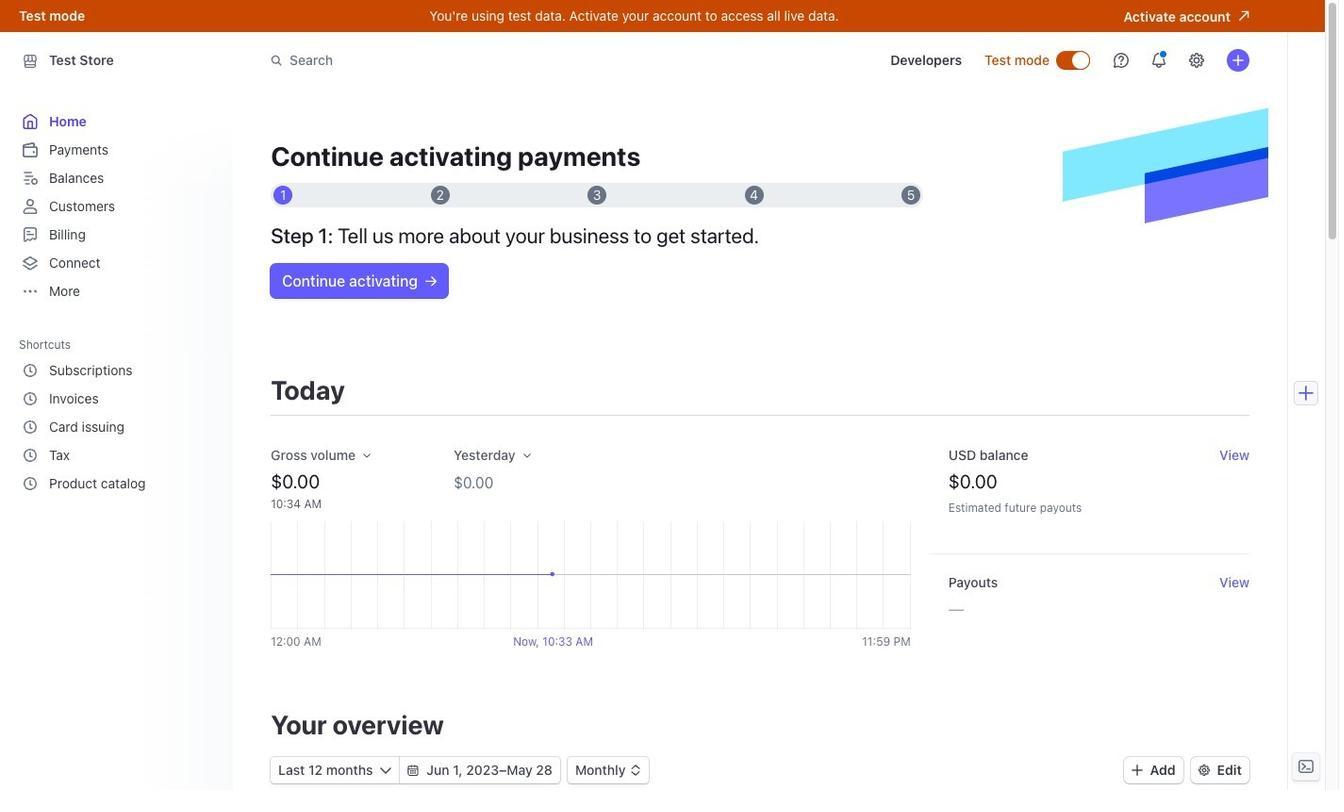 Task type: vqa. For each thing, say whether or not it's contained in the screenshot.
left payments
no



Task type: locate. For each thing, give the bounding box(es) containing it.
toolbar
[[1124, 758, 1250, 784]]

notifications image
[[1152, 53, 1167, 68]]

Test mode checkbox
[[1058, 52, 1090, 69]]

core navigation links element
[[19, 108, 214, 306]]

0 horizontal spatial svg image
[[408, 765, 419, 776]]

1 vertical spatial svg image
[[408, 765, 419, 776]]

None search field
[[260, 43, 792, 78]]

figure
[[271, 522, 911, 629], [271, 522, 911, 629]]

shortcuts element
[[19, 331, 218, 498], [19, 357, 214, 498]]

0 vertical spatial svg image
[[425, 276, 437, 287]]

svg image
[[425, 276, 437, 287], [408, 765, 419, 776]]



Task type: describe. For each thing, give the bounding box(es) containing it.
manage shortcuts image
[[199, 339, 211, 350]]

svg image
[[381, 765, 392, 776]]

1 horizontal spatial svg image
[[425, 276, 437, 287]]

Search text field
[[260, 43, 792, 78]]

2 shortcuts element from the top
[[19, 357, 214, 498]]

1 shortcuts element from the top
[[19, 331, 218, 498]]

settings image
[[1190, 53, 1205, 68]]

help image
[[1114, 53, 1129, 68]]



